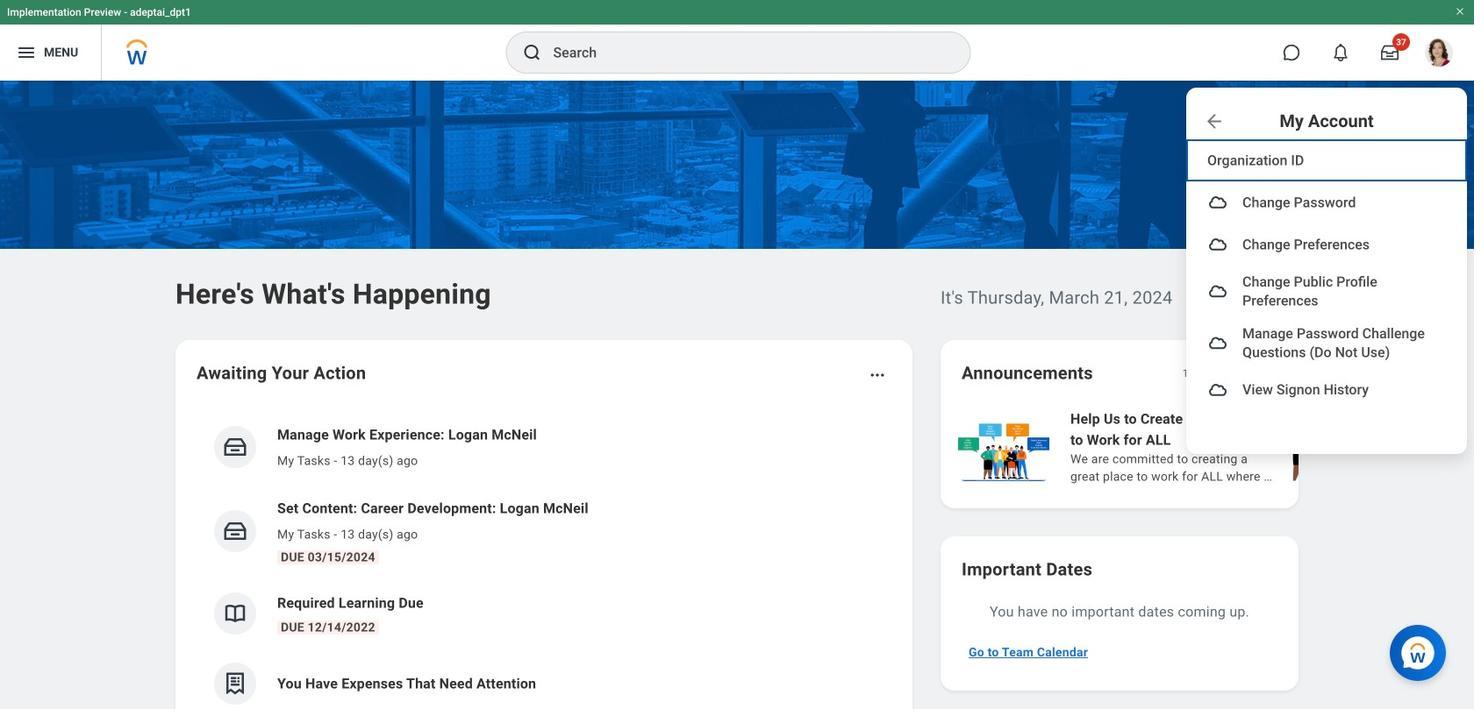 Task type: describe. For each thing, give the bounding box(es) containing it.
back image
[[1204, 111, 1225, 132]]

chevron left small image
[[1223, 365, 1241, 383]]

book open image
[[222, 601, 248, 627]]

Search Workday  search field
[[553, 33, 934, 72]]

avatar image for 2nd menu item from the top
[[1207, 234, 1228, 255]]

1 menu item from the top
[[1186, 182, 1467, 224]]

avatar image for fifth menu item from the bottom of the page
[[1207, 192, 1228, 213]]

4 menu item from the top
[[1186, 318, 1467, 369]]

inbox large image
[[1381, 44, 1399, 61]]

avatar image for third menu item from the top
[[1207, 281, 1228, 302]]

search image
[[522, 42, 543, 63]]

0 horizontal spatial list
[[197, 411, 891, 710]]

5 menu item from the top
[[1186, 369, 1467, 411]]

1 inbox image from the top
[[222, 434, 248, 461]]

logan mcneil image
[[1425, 39, 1453, 67]]

1 horizontal spatial list
[[955, 407, 1474, 488]]

avatar image for 5th menu item from the top of the page
[[1207, 380, 1228, 401]]



Task type: vqa. For each thing, say whether or not it's contained in the screenshot.
x small icon
no



Task type: locate. For each thing, give the bounding box(es) containing it.
2 inbox image from the top
[[222, 519, 248, 545]]

chevron right small image
[[1255, 365, 1272, 383]]

3 avatar image from the top
[[1207, 281, 1228, 302]]

1 avatar image from the top
[[1207, 192, 1228, 213]]

3 menu item from the top
[[1186, 266, 1467, 318]]

justify image
[[16, 42, 37, 63]]

close environment banner image
[[1455, 6, 1465, 17]]

2 menu item from the top
[[1186, 224, 1467, 266]]

menu
[[1186, 134, 1467, 417]]

status
[[1182, 367, 1211, 381]]

2 avatar image from the top
[[1207, 234, 1228, 255]]

dashboard expenses image
[[222, 671, 248, 698]]

avatar image for fourth menu item from the top of the page
[[1207, 333, 1228, 354]]

1 vertical spatial inbox image
[[222, 519, 248, 545]]

4 avatar image from the top
[[1207, 333, 1228, 354]]

0 vertical spatial inbox image
[[222, 434, 248, 461]]

inbox image
[[222, 434, 248, 461], [222, 519, 248, 545]]

banner
[[0, 0, 1474, 454]]

avatar image
[[1207, 192, 1228, 213], [1207, 234, 1228, 255], [1207, 281, 1228, 302], [1207, 333, 1228, 354], [1207, 380, 1228, 401]]

main content
[[0, 81, 1474, 710]]

list
[[955, 407, 1474, 488], [197, 411, 891, 710]]

menu item
[[1186, 182, 1467, 224], [1186, 224, 1467, 266], [1186, 266, 1467, 318], [1186, 318, 1467, 369], [1186, 369, 1467, 411]]

5 avatar image from the top
[[1207, 380, 1228, 401]]

notifications large image
[[1332, 44, 1349, 61]]



